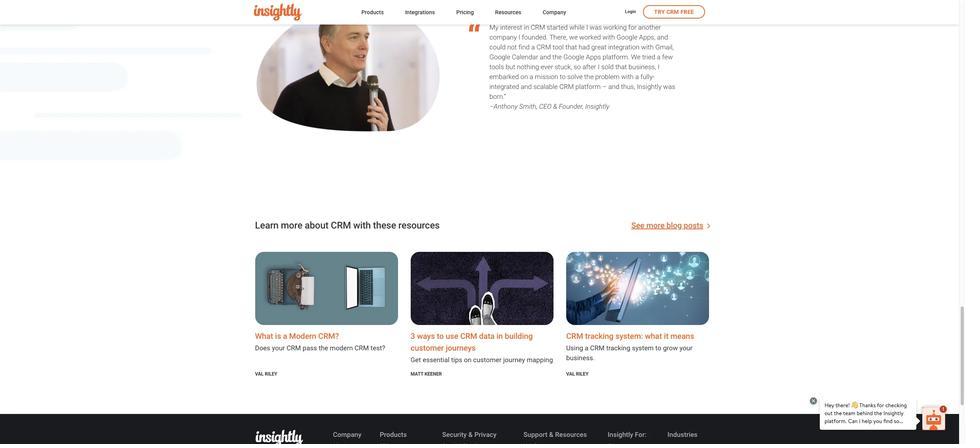 Task type: vqa. For each thing, say whether or not it's contained in the screenshot.
the left Roi
no



Task type: describe. For each thing, give the bounding box(es) containing it.
login
[[626, 9, 636, 14]]

these
[[373, 220, 396, 231]]

business,
[[629, 63, 657, 71]]

smith,
[[520, 103, 538, 111]]

3 ways to use crm data in building customer journeys link
[[411, 332, 533, 353]]

stuck,
[[555, 63, 572, 71]]

a right find
[[532, 43, 535, 51]]

& for support & resources
[[550, 431, 554, 439]]

2 horizontal spatial google
[[617, 33, 638, 41]]

business.
[[567, 354, 595, 362]]

ceo
[[539, 103, 552, 111]]

crm inside 3 ways to use crm data in building customer journeys get essential tips on customer journey mapping
[[461, 332, 477, 341]]

after
[[583, 63, 597, 71]]

1 vertical spatial insightly logo image
[[256, 431, 303, 445]]

0 horizontal spatial customer
[[411, 344, 444, 353]]

a left few
[[657, 53, 661, 61]]

crm up business. at the bottom of the page
[[591, 345, 605, 353]]

what is a modern crm? does your crm pass the modern crm test?
[[255, 332, 385, 353]]

try crm free button
[[644, 5, 706, 19]]

had
[[579, 43, 590, 51]]

3
[[411, 332, 415, 341]]

1 horizontal spatial resources
[[555, 431, 587, 439]]

started
[[547, 23, 568, 31]]

working
[[604, 23, 627, 31]]

210226 build customer journeys feature insightly blog image
[[411, 252, 554, 326]]

0 horizontal spatial company
[[333, 431, 362, 439]]

crm inside button
[[667, 9, 679, 15]]

blog
[[667, 221, 682, 231]]

not
[[508, 43, 517, 51]]

your inside crm tracking system: what it means using a crm tracking system to grow your business.
[[680, 345, 693, 353]]

tools
[[490, 63, 504, 71]]

with down the working
[[603, 33, 615, 41]]

integrations
[[405, 9, 435, 15]]

there,
[[550, 33, 568, 41]]

1 vertical spatial customer
[[473, 356, 502, 364]]

crm down solve
[[560, 83, 574, 91]]

val for what
[[255, 372, 264, 377]]

integrated
[[490, 83, 519, 91]]

2 vertical spatial insightly
[[608, 431, 634, 439]]

crm right about
[[331, 220, 351, 231]]

find
[[519, 43, 530, 51]]

company
[[490, 33, 517, 41]]

1 horizontal spatial the
[[553, 53, 562, 61]]

stylized image of a crm tracking system - small image
[[567, 252, 710, 326]]

means
[[671, 332, 695, 341]]

1 horizontal spatial that
[[616, 63, 627, 71]]

get
[[411, 356, 421, 364]]

while
[[570, 23, 585, 31]]

what
[[645, 332, 662, 341]]

essential
[[423, 356, 450, 364]]

nothing
[[517, 63, 539, 71]]

on inside my interest in crm started while i was working for another company i founded. there, we worked with google apps, and could not find a crm tool that had great integration with gmail, google calendar and the google apps platform. we tried a few tools but nothing ever stuck, so after i sold that business, i embarked on a mission to solve the problem with a fully- integrated and scalable crm platform – and thus, insightly was born." –anthony smith, ceo & founder, insightly
[[521, 73, 528, 81]]

matt
[[411, 372, 424, 377]]

to inside 3 ways to use crm data in building customer journeys get essential tips on customer journey mapping
[[437, 332, 444, 341]]

what
[[255, 332, 273, 341]]

0 vertical spatial tracking
[[585, 332, 614, 341]]

0 vertical spatial that
[[566, 43, 577, 51]]

see more blog posts link
[[632, 221, 711, 231]]

1 vertical spatial insightly logo link
[[256, 431, 303, 445]]

integration
[[609, 43, 640, 51]]

login link
[[626, 9, 636, 16]]

founded.
[[522, 33, 548, 41]]

mission
[[535, 73, 559, 81]]

system:
[[616, 332, 644, 341]]

a down nothing
[[530, 73, 534, 81]]

1 vertical spatial products
[[380, 431, 407, 439]]

val riley for what
[[255, 372, 277, 377]]

so
[[574, 63, 581, 71]]

crm left test?
[[355, 345, 369, 353]]

0 horizontal spatial was
[[590, 23, 602, 31]]

my
[[490, 23, 499, 31]]

free
[[681, 9, 694, 15]]

mapping
[[527, 356, 553, 364]]

pricing link
[[457, 7, 474, 18]]

another
[[639, 23, 661, 31]]

grow
[[663, 345, 678, 353]]

industries
[[668, 431, 698, 439]]

embarked
[[490, 73, 519, 81]]

ways
[[417, 332, 435, 341]]

keener
[[425, 372, 442, 377]]

i up find
[[519, 33, 521, 41]]

journeys
[[446, 344, 476, 353]]

journey
[[504, 356, 525, 364]]

a left fully-
[[636, 73, 639, 81]]

support
[[524, 431, 548, 439]]

data
[[479, 332, 495, 341]]

a inside crm tracking system: what it means using a crm tracking system to grow your business.
[[585, 345, 589, 353]]

crm up using
[[567, 332, 584, 341]]

worked
[[580, 33, 601, 41]]

matt keener
[[411, 372, 442, 377]]

security & privacy
[[443, 431, 497, 439]]

scalable
[[534, 83, 558, 91]]

1 vertical spatial was
[[664, 83, 676, 91]]

does
[[255, 345, 270, 353]]

few
[[663, 53, 673, 61]]

crm tracking system: what it means link
[[567, 332, 695, 341]]

thus,
[[621, 83, 636, 91]]

learn
[[255, 220, 279, 231]]

but
[[506, 63, 516, 71]]

a inside what is a modern crm? does your crm pass the modern crm test?
[[283, 332, 287, 341]]

try crm free
[[655, 9, 694, 15]]

it
[[664, 332, 669, 341]]

to inside my interest in crm started while i was working for another company i founded. there, we worked with google apps, and could not find a crm tool that had great integration with gmail, google calendar and the google apps platform. we tried a few tools but nothing ever stuck, so after i sold that business, i embarked on a mission to solve the problem with a fully- integrated and scalable crm platform – and thus, insightly was born." –anthony smith, ceo & founder, insightly
[[560, 73, 566, 81]]

integrations link
[[405, 7, 435, 18]]

see
[[632, 221, 645, 231]]

building
[[505, 332, 533, 341]]

riley for crm
[[576, 372, 589, 377]]

security
[[443, 431, 467, 439]]

using
[[567, 345, 584, 353]]

in inside 3 ways to use crm data in building customer journeys get essential tips on customer journey mapping
[[497, 332, 503, 341]]



Task type: locate. For each thing, give the bounding box(es) containing it.
insightly left 'for:'
[[608, 431, 634, 439]]

is
[[275, 332, 281, 341]]

crm down founded.
[[537, 43, 551, 51]]

we
[[632, 53, 641, 61]]

support & resources
[[524, 431, 587, 439]]

your inside what is a modern crm? does your crm pass the modern crm test?
[[272, 345, 285, 353]]

a
[[532, 43, 535, 51], [657, 53, 661, 61], [530, 73, 534, 81], [636, 73, 639, 81], [283, 332, 287, 341], [585, 345, 589, 353]]

a right "is"
[[283, 332, 287, 341]]

with left the these
[[353, 220, 371, 231]]

gmail,
[[656, 43, 674, 51]]

tracking up business. at the bottom of the page
[[585, 332, 614, 341]]

learn more about crm with these resources
[[255, 220, 440, 231]]

val riley down business. at the bottom of the page
[[567, 372, 589, 377]]

the
[[553, 53, 562, 61], [585, 73, 594, 81], [319, 345, 328, 353]]

insightly logo image
[[254, 4, 302, 21], [256, 431, 303, 445]]

crm
[[667, 9, 679, 15], [531, 23, 545, 31], [537, 43, 551, 51], [560, 83, 574, 91], [331, 220, 351, 231], [461, 332, 477, 341], [567, 332, 584, 341], [287, 345, 301, 353], [355, 345, 369, 353], [591, 345, 605, 353]]

1 horizontal spatial riley
[[576, 372, 589, 377]]

tips
[[452, 356, 463, 364]]

your down "is"
[[272, 345, 285, 353]]

i right while
[[587, 23, 588, 31]]

in up founded.
[[524, 23, 529, 31]]

0 vertical spatial company
[[543, 9, 567, 15]]

2 horizontal spatial the
[[585, 73, 594, 81]]

that down platform.
[[616, 63, 627, 71]]

val riley
[[255, 372, 277, 377], [567, 372, 589, 377]]

0 vertical spatial insightly logo link
[[254, 4, 349, 21]]

tool
[[553, 43, 564, 51]]

resources right support
[[555, 431, 587, 439]]

0 horizontal spatial the
[[319, 345, 328, 353]]

resources
[[495, 9, 522, 15], [555, 431, 587, 439]]

try
[[655, 9, 665, 15]]

0 horizontal spatial in
[[497, 332, 503, 341]]

more
[[281, 220, 303, 231], [647, 221, 665, 231]]

2 vertical spatial to
[[656, 345, 662, 353]]

insightly
[[637, 83, 662, 91], [586, 103, 610, 111], [608, 431, 634, 439]]

use
[[446, 332, 459, 341]]

1 horizontal spatial to
[[560, 73, 566, 81]]

1 horizontal spatial customer
[[473, 356, 502, 364]]

0 vertical spatial insightly logo image
[[254, 4, 302, 21]]

google down could
[[490, 53, 511, 61]]

sold
[[602, 63, 614, 71]]

1 horizontal spatial company
[[543, 9, 567, 15]]

0 vertical spatial the
[[553, 53, 562, 61]]

the down tool on the top of the page
[[553, 53, 562, 61]]

1 vertical spatial that
[[616, 63, 627, 71]]

crm tracking system: what it means using a crm tracking system to grow your business.
[[567, 332, 695, 362]]

riley down does
[[265, 372, 277, 377]]

crm up journeys
[[461, 332, 477, 341]]

crm right try
[[667, 9, 679, 15]]

insightly down fully-
[[637, 83, 662, 91]]

val down business. at the bottom of the page
[[567, 372, 575, 377]]

and
[[657, 33, 669, 41], [540, 53, 551, 61], [521, 83, 532, 91], [609, 83, 620, 91]]

pass
[[303, 345, 317, 353]]

on right the tips
[[464, 356, 472, 364]]

your down means
[[680, 345, 693, 353]]

see more blog posts
[[632, 221, 704, 231]]

3 ways to use crm data in building customer journeys get essential tips on customer journey mapping
[[411, 332, 553, 364]]

to left grow
[[656, 345, 662, 353]]

apps
[[586, 53, 601, 61]]

& for security & privacy
[[469, 431, 473, 439]]

1 vertical spatial insightly
[[586, 103, 610, 111]]

and right –
[[609, 83, 620, 91]]

1 vertical spatial in
[[497, 332, 503, 341]]

more right learn
[[281, 220, 303, 231]]

1 horizontal spatial in
[[524, 23, 529, 31]]

modern
[[330, 345, 353, 353]]

in
[[524, 23, 529, 31], [497, 332, 503, 341]]

i
[[587, 23, 588, 31], [519, 33, 521, 41], [598, 63, 600, 71], [658, 63, 660, 71]]

1 horizontal spatial val
[[567, 372, 575, 377]]

company link
[[543, 7, 567, 18]]

tracking down the system:
[[607, 345, 631, 353]]

industries link
[[668, 431, 698, 440]]

resources
[[399, 220, 440, 231]]

ever
[[541, 63, 553, 71]]

0 vertical spatial to
[[560, 73, 566, 81]]

with
[[603, 33, 615, 41], [642, 43, 654, 51], [622, 73, 634, 81], [353, 220, 371, 231]]

–
[[603, 83, 607, 91]]

1 vertical spatial on
[[464, 356, 472, 364]]

crm?
[[318, 332, 339, 341]]

2 your from the left
[[680, 345, 693, 353]]

i right business,
[[658, 63, 660, 71]]

posts
[[684, 221, 704, 231]]

the down crm?
[[319, 345, 328, 353]]

fully-
[[641, 73, 655, 81]]

to inside crm tracking system: what it means using a crm tracking system to grow your business.
[[656, 345, 662, 353]]

2 vertical spatial the
[[319, 345, 328, 353]]

google
[[617, 33, 638, 41], [490, 53, 511, 61], [564, 53, 585, 61]]

solve
[[568, 73, 583, 81]]

1 your from the left
[[272, 345, 285, 353]]

riley down business. at the bottom of the page
[[576, 372, 589, 377]]

was down few
[[664, 83, 676, 91]]

1 horizontal spatial val riley
[[567, 372, 589, 377]]

and up gmail,
[[657, 33, 669, 41]]

born."
[[490, 93, 506, 101]]

my interest in crm started while i was working for another company i founded. there, we worked with google apps, and could not find a crm tool that had great integration with gmail, google calendar and the google apps platform. we tried a few tools but nothing ever stuck, so after i sold that business, i embarked on a mission to solve the problem with a fully- integrated and scalable crm platform – and thus, insightly was born." –anthony smith, ceo & founder, insightly
[[490, 23, 676, 111]]

1 riley from the left
[[265, 372, 277, 377]]

1 vertical spatial company
[[333, 431, 362, 439]]

2 val riley from the left
[[567, 372, 589, 377]]

1 horizontal spatial google
[[564, 53, 585, 61]]

about
[[305, 220, 329, 231]]

calendar
[[512, 53, 539, 61]]

2 riley from the left
[[576, 372, 589, 377]]

and left scalable in the top of the page
[[521, 83, 532, 91]]

2 val from the left
[[567, 372, 575, 377]]

crm up founded.
[[531, 23, 545, 31]]

–anthony
[[490, 103, 518, 111]]

crm down what is a modern crm? "link"
[[287, 345, 301, 353]]

the inside what is a modern crm? does your crm pass the modern crm test?
[[319, 345, 328, 353]]

0 vertical spatial products
[[362, 9, 384, 15]]

1 vertical spatial to
[[437, 332, 444, 341]]

to down the stuck,
[[560, 73, 566, 81]]

was up worked
[[590, 23, 602, 31]]

val riley for crm
[[567, 372, 589, 377]]

2 horizontal spatial to
[[656, 345, 662, 353]]

0 vertical spatial customer
[[411, 344, 444, 353]]

more for learn
[[281, 220, 303, 231]]

& right support
[[550, 431, 554, 439]]

your
[[272, 345, 285, 353], [680, 345, 693, 353]]

i left sold
[[598, 63, 600, 71]]

insightly down –
[[586, 103, 610, 111]]

0 vertical spatial on
[[521, 73, 528, 81]]

val riley down does
[[255, 372, 277, 377]]

pricing
[[457, 9, 474, 15]]

0 vertical spatial resources
[[495, 9, 522, 15]]

for
[[629, 23, 637, 31]]

0 horizontal spatial your
[[272, 345, 285, 353]]

val for crm
[[567, 372, 575, 377]]

0 vertical spatial was
[[590, 23, 602, 31]]

we
[[570, 33, 578, 41]]

google up so at the right top
[[564, 53, 585, 61]]

0 horizontal spatial on
[[464, 356, 472, 364]]

modern
[[289, 332, 316, 341]]

google up integration
[[617, 33, 638, 41]]

privacy
[[475, 431, 497, 439]]

in inside my interest in crm started while i was working for another company i founded. there, we worked with google apps, and could not find a crm tool that had great integration with gmail, google calendar and the google apps platform. we tried a few tools but nothing ever stuck, so after i sold that business, i embarked on a mission to solve the problem with a fully- integrated and scalable crm platform – and thus, insightly was born." –anthony smith, ceo & founder, insightly
[[524, 23, 529, 31]]

customer down 3 ways to use crm data in building customer journeys link
[[473, 356, 502, 364]]

problem
[[596, 73, 620, 81]]

0 horizontal spatial val riley
[[255, 372, 277, 377]]

in right data
[[497, 332, 503, 341]]

1 val from the left
[[255, 372, 264, 377]]

interest
[[500, 23, 523, 31]]

0 horizontal spatial resources
[[495, 9, 522, 15]]

resources up interest
[[495, 9, 522, 15]]

0 horizontal spatial google
[[490, 53, 511, 61]]

1 horizontal spatial your
[[680, 345, 693, 353]]

products link
[[362, 7, 384, 18]]

try crm free link
[[644, 5, 706, 19]]

customer down ways
[[411, 344, 444, 353]]

0 horizontal spatial more
[[281, 220, 303, 231]]

1 horizontal spatial more
[[647, 221, 665, 231]]

tracking
[[585, 332, 614, 341], [607, 345, 631, 353]]

0 vertical spatial in
[[524, 23, 529, 31]]

with down apps,
[[642, 43, 654, 51]]

tried
[[643, 53, 656, 61]]

for:
[[635, 431, 647, 439]]

to
[[560, 73, 566, 81], [437, 332, 444, 341], [656, 345, 662, 353]]

on down nothing
[[521, 73, 528, 81]]

typewriter and laptop together. image
[[255, 252, 398, 326]]

1 vertical spatial resources
[[555, 431, 587, 439]]

and up ever
[[540, 53, 551, 61]]

1 val riley from the left
[[255, 372, 277, 377]]

1 vertical spatial the
[[585, 73, 594, 81]]

val down does
[[255, 372, 264, 377]]

0 horizontal spatial riley
[[265, 372, 277, 377]]

more for see
[[647, 221, 665, 231]]

insightly for:
[[608, 431, 647, 439]]

1 horizontal spatial was
[[664, 83, 676, 91]]

on inside 3 ways to use crm data in building customer journeys get essential tips on customer journey mapping
[[464, 356, 472, 364]]

with up thus,
[[622, 73, 634, 81]]

great
[[592, 43, 607, 51]]

platform
[[576, 83, 601, 91]]

0 horizontal spatial that
[[566, 43, 577, 51]]

& left privacy
[[469, 431, 473, 439]]

apps,
[[639, 33, 656, 41]]

that
[[566, 43, 577, 51], [616, 63, 627, 71]]

riley
[[265, 372, 277, 377], [576, 372, 589, 377]]

to left use
[[437, 332, 444, 341]]

& inside my interest in crm started while i was working for another company i founded. there, we worked with google apps, and could not find a crm tool that had great integration with gmail, google calendar and the google apps platform. we tried a few tools but nothing ever stuck, so after i sold that business, i embarked on a mission to solve the problem with a fully- integrated and scalable crm platform – and thus, insightly was born." –anthony smith, ceo & founder, insightly
[[554, 103, 558, 111]]

0 horizontal spatial val
[[255, 372, 264, 377]]

that down we
[[566, 43, 577, 51]]

1 horizontal spatial on
[[521, 73, 528, 81]]

a up business. at the bottom of the page
[[585, 345, 589, 353]]

& right ceo
[[554, 103, 558, 111]]

0 vertical spatial insightly
[[637, 83, 662, 91]]

the down "after"
[[585, 73, 594, 81]]

1 vertical spatial tracking
[[607, 345, 631, 353]]

test?
[[371, 345, 385, 353]]

more right see
[[647, 221, 665, 231]]

&
[[554, 103, 558, 111], [469, 431, 473, 439], [550, 431, 554, 439]]

platform.
[[603, 53, 630, 61]]

0 horizontal spatial to
[[437, 332, 444, 341]]

riley for what
[[265, 372, 277, 377]]

system
[[632, 345, 654, 353]]



